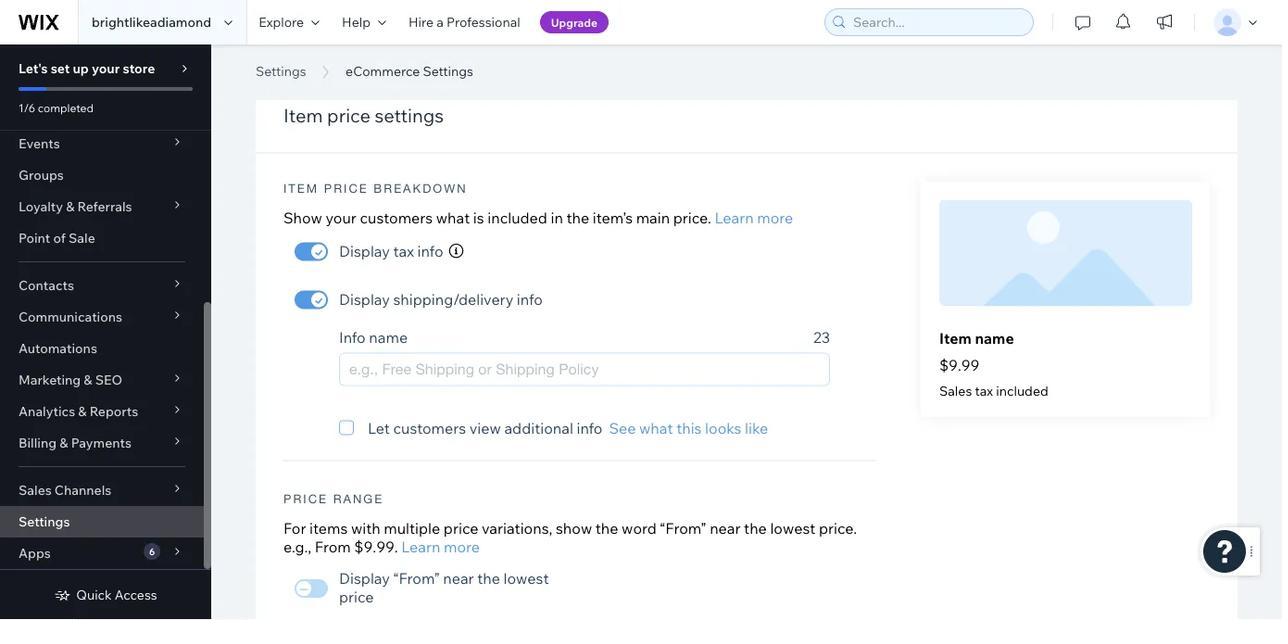 Task type: locate. For each thing, give the bounding box(es) containing it.
0 vertical spatial sales
[[940, 383, 973, 399]]

learn right $9.99.
[[402, 538, 441, 557]]

customers
[[360, 209, 433, 228], [393, 419, 466, 437]]

automations link
[[0, 333, 204, 364]]

looks
[[705, 419, 742, 437]]

name right "info"
[[369, 328, 408, 347]]

1 vertical spatial "from"
[[393, 569, 440, 588]]

let's set up your store
[[19, 60, 155, 76]]

info for display tax info
[[418, 242, 444, 260]]

0 horizontal spatial sales
[[19, 482, 52, 498]]

display for display "from" near the lowest price
[[339, 569, 390, 588]]

ecommerce settings up settings
[[346, 63, 474, 79]]

info right shipping/delivery at the top left
[[517, 290, 543, 309]]

0 vertical spatial "from"
[[660, 519, 707, 538]]

included inside item name $9.99 sales tax included
[[997, 383, 1049, 399]]

1 horizontal spatial more
[[758, 209, 794, 228]]

lowest
[[771, 519, 816, 538], [504, 569, 549, 588]]

1 vertical spatial what
[[640, 419, 674, 437]]

0 vertical spatial more
[[758, 209, 794, 228]]

2 vertical spatial display
[[339, 569, 390, 588]]

learn more link for show your customers what is included in the item's main price.
[[715, 209, 794, 228]]

1 vertical spatial customers
[[393, 419, 466, 437]]

customers right let
[[393, 419, 466, 437]]

what left this
[[640, 419, 674, 437]]

2 vertical spatial price
[[339, 588, 374, 607]]

0 vertical spatial tax
[[393, 242, 414, 260]]

price. inside for items with multiple price variations, show the word "from" near the lowest price. e.g., from $9.99.
[[819, 519, 858, 538]]

1 vertical spatial item
[[284, 182, 319, 196]]

0 vertical spatial item
[[284, 105, 323, 128]]

price down $9.99.
[[339, 588, 374, 607]]

learn right the main
[[715, 209, 754, 228]]

what left is
[[436, 209, 470, 228]]

item for item price breakdown
[[284, 182, 319, 196]]

0 vertical spatial near
[[710, 519, 741, 538]]

1 vertical spatial info
[[517, 290, 543, 309]]

view
[[470, 419, 501, 437]]

1 vertical spatial near
[[443, 569, 474, 588]]

display down item price breakdown
[[339, 242, 390, 260]]

name inside item name $9.99 sales tax included
[[976, 329, 1015, 348]]

1 vertical spatial tax
[[976, 383, 994, 399]]

hire a professional
[[409, 14, 521, 30]]

1 vertical spatial learn more link
[[402, 538, 480, 557]]

2 vertical spatial item
[[940, 329, 972, 348]]

your inside sidebar element
[[92, 60, 120, 76]]

like
[[745, 419, 769, 437]]

"from"
[[660, 519, 707, 538], [393, 569, 440, 588]]

1 horizontal spatial price.
[[819, 519, 858, 538]]

1 horizontal spatial name
[[976, 329, 1015, 348]]

1 vertical spatial lowest
[[504, 569, 549, 588]]

near
[[710, 519, 741, 538], [443, 569, 474, 588]]

"from" inside for items with multiple price variations, show the word "from" near the lowest price. e.g., from $9.99.
[[660, 519, 707, 538]]

upgrade button
[[540, 11, 609, 33]]

what
[[436, 209, 470, 228], [640, 419, 674, 437]]

0 vertical spatial learn more link
[[715, 209, 794, 228]]

name
[[369, 328, 408, 347], [976, 329, 1015, 348]]

1 horizontal spatial learn
[[715, 209, 754, 228]]

display tax info
[[339, 242, 444, 260]]

near down learn more
[[443, 569, 474, 588]]

1 vertical spatial price
[[444, 519, 479, 538]]

sales channels
[[19, 482, 112, 498]]

tax
[[393, 242, 414, 260], [976, 383, 994, 399]]

0 horizontal spatial more
[[444, 538, 480, 557]]

0 horizontal spatial what
[[436, 209, 470, 228]]

lowest inside display "from" near the lowest price
[[504, 569, 549, 588]]

of
[[53, 230, 66, 246]]

0 horizontal spatial price.
[[674, 209, 712, 228]]

price left settings
[[327, 105, 371, 128]]

settings link down explore
[[247, 62, 316, 81]]

price
[[327, 105, 371, 128], [444, 519, 479, 538], [339, 588, 374, 607]]

1 vertical spatial included
[[997, 383, 1049, 399]]

0 horizontal spatial near
[[443, 569, 474, 588]]

your
[[92, 60, 120, 76], [326, 209, 357, 228]]

1 horizontal spatial info
[[517, 290, 543, 309]]

0 horizontal spatial "from"
[[393, 569, 440, 588]]

sales down '$9.99'
[[940, 383, 973, 399]]

info left 'info tooltip' 'image' at the left top of page
[[418, 242, 444, 260]]

ecommerce
[[256, 40, 449, 82], [346, 63, 420, 79]]

e.g.,
[[284, 538, 312, 557]]

0 horizontal spatial info
[[418, 242, 444, 260]]

0 horizontal spatial your
[[92, 60, 120, 76]]

sales channels button
[[0, 475, 204, 506]]

& for marketing
[[84, 372, 92, 388]]

1 horizontal spatial included
[[997, 383, 1049, 399]]

1 vertical spatial display
[[339, 290, 390, 309]]

settings
[[456, 40, 591, 82], [256, 63, 306, 79], [423, 63, 474, 79], [19, 514, 70, 530]]

settings link down channels
[[0, 506, 204, 538]]

1 vertical spatial more
[[444, 538, 480, 557]]

0 vertical spatial your
[[92, 60, 120, 76]]

info tooltip image
[[449, 244, 464, 258]]

1 horizontal spatial "from"
[[660, 519, 707, 538]]

marketing
[[19, 372, 81, 388]]

multiple
[[384, 519, 441, 538]]

events button
[[0, 128, 204, 159]]

display
[[339, 242, 390, 260], [339, 290, 390, 309], [339, 569, 390, 588]]

0 vertical spatial price.
[[674, 209, 712, 228]]

this
[[677, 419, 702, 437]]

0 vertical spatial info
[[418, 242, 444, 260]]

tax left 'info tooltip' 'image' at the left top of page
[[393, 242, 414, 260]]

0 vertical spatial display
[[339, 242, 390, 260]]

0 horizontal spatial included
[[488, 209, 548, 228]]

6
[[149, 546, 155, 557]]

tax down '$9.99'
[[976, 383, 994, 399]]

show
[[284, 209, 323, 228]]

& left seo
[[84, 372, 92, 388]]

0 horizontal spatial lowest
[[504, 569, 549, 588]]

name for item
[[976, 329, 1015, 348]]

0 horizontal spatial settings link
[[0, 506, 204, 538]]

near right word
[[710, 519, 741, 538]]

0 horizontal spatial learn more link
[[402, 538, 480, 557]]

see
[[609, 419, 636, 437]]

price range
[[284, 492, 384, 506]]

1 horizontal spatial what
[[640, 419, 674, 437]]

1 vertical spatial settings link
[[0, 506, 204, 538]]

display "from" near the lowest price
[[339, 569, 549, 607]]

"from" right word
[[660, 519, 707, 538]]

settings up apps
[[19, 514, 70, 530]]

set
[[51, 60, 70, 76]]

analytics
[[19, 403, 75, 419]]

store
[[123, 60, 155, 76]]

price
[[324, 182, 369, 196], [284, 492, 328, 506]]

price left the breakdown
[[324, 182, 369, 196]]

2 vertical spatial info
[[577, 419, 603, 437]]

"from" down learn more
[[393, 569, 440, 588]]

1/6
[[19, 101, 35, 114]]

sales inside dropdown button
[[19, 482, 52, 498]]

1 horizontal spatial near
[[710, 519, 741, 538]]

sales
[[940, 383, 973, 399], [19, 482, 52, 498]]

name up '$9.99'
[[976, 329, 1015, 348]]

1 vertical spatial sales
[[19, 482, 52, 498]]

display inside display "from" near the lowest price
[[339, 569, 390, 588]]

0 vertical spatial included
[[488, 209, 548, 228]]

price right multiple
[[444, 519, 479, 538]]

included
[[488, 209, 548, 228], [997, 383, 1049, 399]]

your right the up
[[92, 60, 120, 76]]

info left see
[[577, 419, 603, 437]]

0 vertical spatial settings link
[[247, 62, 316, 81]]

1 vertical spatial your
[[326, 209, 357, 228]]

ecommerce settings
[[256, 40, 591, 82], [346, 63, 474, 79]]

0 vertical spatial lowest
[[771, 519, 816, 538]]

3 display from the top
[[339, 569, 390, 588]]

item for item price settings
[[284, 105, 323, 128]]

& right the billing
[[60, 435, 68, 451]]

1 horizontal spatial tax
[[976, 383, 994, 399]]

tax inside item name $9.99 sales tax included
[[976, 383, 994, 399]]

display down $9.99.
[[339, 569, 390, 588]]

sales down the billing
[[19, 482, 52, 498]]

analytics & reports button
[[0, 396, 204, 427]]

professional
[[447, 14, 521, 30]]

for items with multiple price variations, show the word "from" near the lowest price. e.g., from $9.99.
[[284, 519, 858, 557]]

display shipping/delivery info
[[339, 290, 543, 309]]

info
[[418, 242, 444, 260], [517, 290, 543, 309], [577, 419, 603, 437]]

show
[[556, 519, 593, 538]]

price up for
[[284, 492, 328, 506]]

loyalty
[[19, 198, 63, 215]]

hire a professional link
[[398, 0, 532, 44]]

customers up display tax info
[[360, 209, 433, 228]]

1 horizontal spatial lowest
[[771, 519, 816, 538]]

additional
[[505, 419, 574, 437]]

the
[[567, 209, 590, 228], [596, 519, 619, 538], [744, 519, 767, 538], [478, 569, 500, 588]]

display up info name
[[339, 290, 390, 309]]

2 display from the top
[[339, 290, 390, 309]]

1 display from the top
[[339, 242, 390, 260]]

& left reports
[[78, 403, 87, 419]]

contacts
[[19, 277, 74, 293]]

completed
[[38, 101, 94, 114]]

info for display shipping/delivery info
[[517, 290, 543, 309]]

1 vertical spatial learn
[[402, 538, 441, 557]]

1 horizontal spatial sales
[[940, 383, 973, 399]]

0 horizontal spatial name
[[369, 328, 408, 347]]

more
[[758, 209, 794, 228], [444, 538, 480, 557]]

with
[[351, 519, 381, 538]]

quick access button
[[54, 587, 157, 603]]

sales inside item name $9.99 sales tax included
[[940, 383, 973, 399]]

1 vertical spatial price.
[[819, 519, 858, 538]]

item's
[[593, 209, 633, 228]]

your right show on the top
[[326, 209, 357, 228]]

for
[[284, 519, 306, 538]]

& right "loyalty"
[[66, 198, 74, 215]]

in
[[551, 209, 563, 228]]

1 horizontal spatial learn more link
[[715, 209, 794, 228]]

0 vertical spatial what
[[436, 209, 470, 228]]

help
[[342, 14, 371, 30]]



Task type: vqa. For each thing, say whether or not it's contained in the screenshot.
the bottom Manage
no



Task type: describe. For each thing, give the bounding box(es) containing it.
1/6 completed
[[19, 101, 94, 114]]

let customers view additional info see what this looks like
[[368, 419, 769, 437]]

settings down explore
[[256, 63, 306, 79]]

learn more
[[402, 538, 480, 557]]

0 vertical spatial learn
[[715, 209, 754, 228]]

item name $9.99 sales tax included
[[940, 329, 1049, 399]]

is
[[474, 209, 485, 228]]

info name
[[339, 328, 408, 347]]

"from" inside display "from" near the lowest price
[[393, 569, 440, 588]]

name for info
[[369, 328, 408, 347]]

hire
[[409, 14, 434, 30]]

communications button
[[0, 301, 204, 333]]

automations
[[19, 340, 97, 356]]

groups link
[[0, 159, 204, 191]]

see what this looks like link
[[609, 419, 769, 437]]

ecommerce settings down the hire
[[256, 40, 591, 82]]

explore
[[259, 14, 304, 30]]

contacts button
[[0, 270, 204, 301]]

range
[[333, 492, 384, 506]]

quick
[[76, 587, 112, 603]]

from
[[315, 538, 351, 557]]

loyalty & referrals
[[19, 198, 132, 215]]

channels
[[55, 482, 112, 498]]

payments
[[71, 435, 132, 451]]

item price breakdown
[[284, 182, 468, 196]]

point of sale link
[[0, 222, 204, 254]]

breakdown
[[374, 182, 468, 196]]

quick access
[[76, 587, 157, 603]]

help button
[[331, 0, 398, 44]]

settings down 'a'
[[423, 63, 474, 79]]

billing & payments
[[19, 435, 132, 451]]

2 horizontal spatial info
[[577, 419, 603, 437]]

a
[[437, 14, 444, 30]]

the inside display "from" near the lowest price
[[478, 569, 500, 588]]

$9.99
[[940, 356, 980, 375]]

sale
[[69, 230, 95, 246]]

price inside display "from" near the lowest price
[[339, 588, 374, 607]]

23
[[814, 328, 831, 347]]

learn more link for for items with multiple price variations, show the word "from" near the lowest price. e.g., from $9.99.
[[402, 538, 480, 557]]

settings down "professional"
[[456, 40, 591, 82]]

0 horizontal spatial learn
[[402, 538, 441, 557]]

near inside for items with multiple price variations, show the word "from" near the lowest price. e.g., from $9.99.
[[710, 519, 741, 538]]

Search... field
[[848, 9, 1028, 35]]

communications
[[19, 309, 122, 325]]

0 vertical spatial price
[[327, 105, 371, 128]]

& for billing
[[60, 435, 68, 451]]

billing
[[19, 435, 57, 451]]

events
[[19, 135, 60, 152]]

ecommerce up item price settings
[[346, 63, 420, 79]]

analytics & reports
[[19, 403, 138, 419]]

item inside item name $9.99 sales tax included
[[940, 329, 972, 348]]

ecommerce down help
[[256, 40, 449, 82]]

word
[[622, 519, 657, 538]]

groups
[[19, 167, 64, 183]]

display for display tax info
[[339, 242, 390, 260]]

display for display shipping/delivery info
[[339, 290, 390, 309]]

upgrade
[[551, 15, 598, 29]]

settings link inside sidebar element
[[0, 506, 204, 538]]

settings inside sidebar element
[[19, 514, 70, 530]]

$9.99.
[[354, 538, 398, 557]]

shipping/delivery
[[393, 290, 514, 309]]

sidebar element
[[0, 0, 211, 620]]

0 vertical spatial customers
[[360, 209, 433, 228]]

item price settings
[[284, 105, 444, 128]]

& for loyalty
[[66, 198, 74, 215]]

items
[[310, 519, 348, 538]]

0 horizontal spatial tax
[[393, 242, 414, 260]]

let's
[[19, 60, 48, 76]]

e.g., Free Shipping or Shipping Policy text field
[[339, 353, 831, 386]]

point
[[19, 230, 50, 246]]

included for tax
[[997, 383, 1049, 399]]

lowest inside for items with multiple price variations, show the word "from" near the lowest price. e.g., from $9.99.
[[771, 519, 816, 538]]

1 horizontal spatial your
[[326, 209, 357, 228]]

point of sale
[[19, 230, 95, 246]]

0 vertical spatial price
[[324, 182, 369, 196]]

variations,
[[482, 519, 553, 538]]

marketing & seo
[[19, 372, 122, 388]]

marketing & seo button
[[0, 364, 204, 396]]

up
[[73, 60, 89, 76]]

access
[[115, 587, 157, 603]]

included for is
[[488, 209, 548, 228]]

reports
[[90, 403, 138, 419]]

1 vertical spatial price
[[284, 492, 328, 506]]

main
[[637, 209, 670, 228]]

settings
[[375, 105, 444, 128]]

near inside display "from" near the lowest price
[[443, 569, 474, 588]]

brightlikeadiamond
[[92, 14, 211, 30]]

loyalty & referrals button
[[0, 191, 204, 222]]

& for analytics
[[78, 403, 87, 419]]

apps
[[19, 545, 51, 561]]

price inside for items with multiple price variations, show the word "from" near the lowest price. e.g., from $9.99.
[[444, 519, 479, 538]]

1 horizontal spatial settings link
[[247, 62, 316, 81]]

info
[[339, 328, 366, 347]]

billing & payments button
[[0, 427, 204, 459]]

seo
[[95, 372, 122, 388]]

referrals
[[77, 198, 132, 215]]

show your customers what is included in the item's main price. learn more
[[284, 209, 794, 228]]

let
[[368, 419, 390, 437]]



